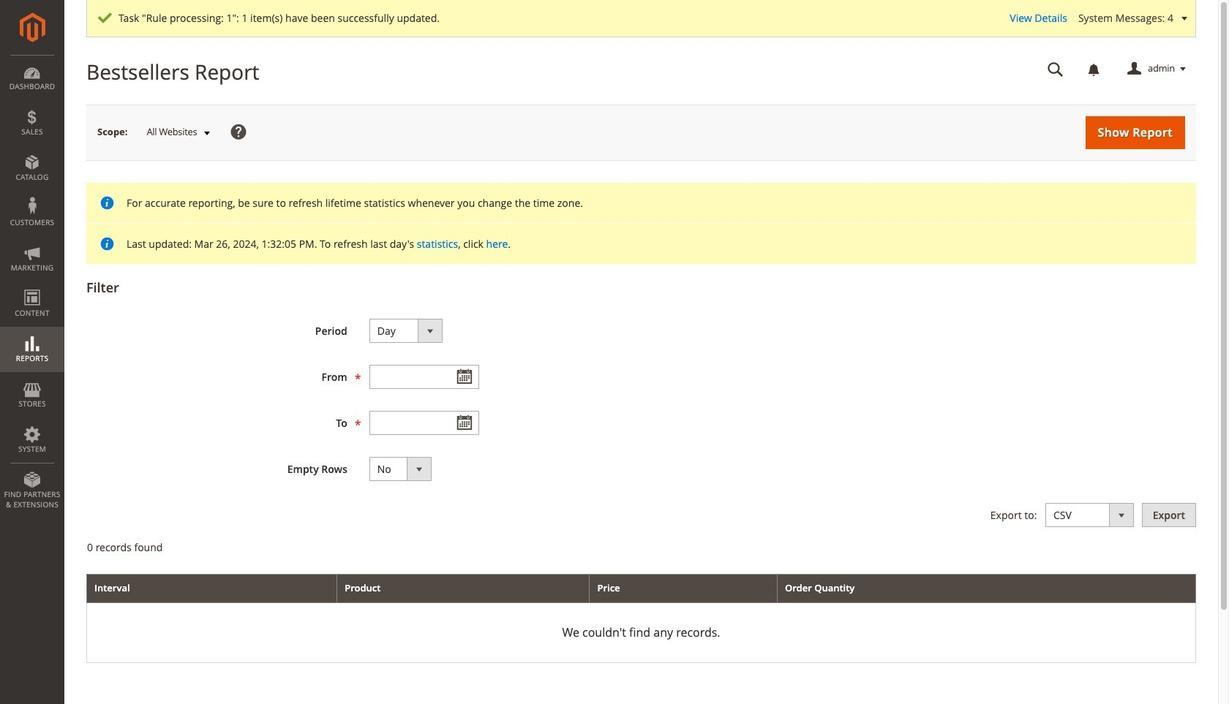 Task type: locate. For each thing, give the bounding box(es) containing it.
menu bar
[[0, 55, 64, 518]]

magento admin panel image
[[19, 12, 45, 42]]

None text field
[[369, 365, 479, 389], [369, 411, 479, 435], [369, 365, 479, 389], [369, 411, 479, 435]]



